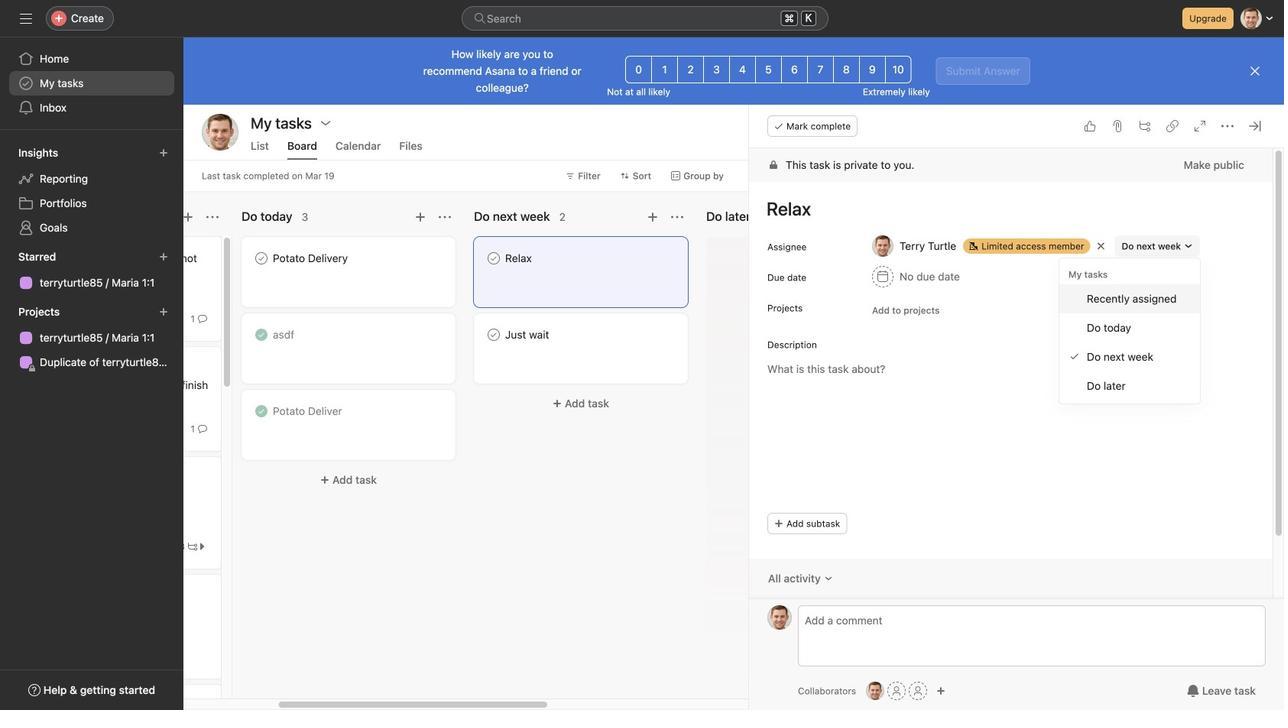 Task type: locate. For each thing, give the bounding box(es) containing it.
mark complete image for 2nd mark complete option from the bottom of the page
[[485, 249, 503, 268]]

view profile settings image
[[202, 114, 239, 151]]

copy task link image
[[1167, 120, 1179, 132]]

mark complete image
[[485, 249, 503, 268], [485, 326, 503, 344]]

2 mark complete image from the top
[[485, 326, 503, 344]]

1 horizontal spatial more section actions image
[[671, 211, 684, 223]]

Completed checkbox
[[252, 402, 271, 421]]

add task image
[[414, 211, 427, 223], [647, 211, 659, 223]]

Task Name text field
[[757, 191, 1255, 226]]

more section actions image for mark complete checkbox's add task image
[[439, 211, 451, 223]]

1 completed image from the top
[[252, 326, 271, 344]]

1 vertical spatial mark complete checkbox
[[485, 326, 503, 344]]

2 more section actions image from the left
[[671, 211, 684, 223]]

0 horizontal spatial more section actions image
[[439, 211, 451, 223]]

1 horizontal spatial add task image
[[647, 211, 659, 223]]

option
[[1060, 284, 1201, 314]]

None radio
[[652, 56, 678, 83], [704, 56, 730, 83], [755, 56, 782, 83], [781, 56, 808, 83], [807, 56, 834, 83], [833, 56, 860, 83], [859, 56, 886, 83], [885, 56, 912, 83], [652, 56, 678, 83], [704, 56, 730, 83], [755, 56, 782, 83], [781, 56, 808, 83], [807, 56, 834, 83], [833, 56, 860, 83], [859, 56, 886, 83], [885, 56, 912, 83]]

0 vertical spatial 1 comment image
[[198, 314, 207, 323]]

1 vertical spatial completed image
[[252, 402, 271, 421]]

global element
[[0, 37, 184, 129]]

Completed checkbox
[[252, 326, 271, 344]]

1 add task image from the left
[[414, 211, 427, 223]]

1 comment image
[[198, 314, 207, 323], [198, 424, 207, 434]]

add task image for mark complete checkbox
[[414, 211, 427, 223]]

1 more section actions image from the left
[[439, 211, 451, 223]]

projects element
[[0, 298, 184, 378]]

0 vertical spatial completed image
[[252, 326, 271, 344]]

insights element
[[0, 139, 184, 243]]

full screen image
[[1194, 120, 1207, 132]]

2 completed image from the top
[[252, 402, 271, 421]]

2 mark complete checkbox from the top
[[485, 326, 503, 344]]

0 horizontal spatial add task image
[[414, 211, 427, 223]]

1 vertical spatial mark complete image
[[485, 326, 503, 344]]

Mark complete checkbox
[[485, 249, 503, 268], [485, 326, 503, 344]]

1 vertical spatial 1 comment image
[[198, 424, 207, 434]]

main content
[[749, 148, 1273, 668]]

2 add task image from the left
[[647, 211, 659, 223]]

close details image
[[1249, 120, 1262, 132]]

add task image
[[182, 211, 194, 223]]

option group
[[626, 56, 912, 83]]

0 vertical spatial mark complete checkbox
[[485, 249, 503, 268]]

mark complete image
[[252, 249, 271, 268]]

None radio
[[626, 56, 652, 83], [678, 56, 704, 83], [730, 56, 756, 83], [626, 56, 652, 83], [678, 56, 704, 83], [730, 56, 756, 83]]

completed image
[[252, 326, 271, 344], [252, 402, 271, 421]]

open user profile image
[[768, 606, 792, 630]]

1 mark complete image from the top
[[485, 249, 503, 268]]

None field
[[462, 6, 829, 31]]

more section actions image
[[439, 211, 451, 223], [671, 211, 684, 223]]

0 vertical spatial mark complete image
[[485, 249, 503, 268]]



Task type: vqa. For each thing, say whether or not it's contained in the screenshot.
'switch'
no



Task type: describe. For each thing, give the bounding box(es) containing it.
2 1 comment image from the top
[[198, 424, 207, 434]]

Mark complete checkbox
[[252, 249, 271, 268]]

hide sidebar image
[[20, 12, 32, 24]]

show options image
[[320, 117, 332, 129]]

add or remove collaborators image
[[866, 682, 885, 700]]

add items to starred image
[[159, 252, 168, 262]]

add or remove collaborators image
[[937, 687, 946, 696]]

remove assignee image
[[1097, 242, 1106, 251]]

more actions for this task image
[[1222, 120, 1234, 132]]

add task image for 2nd mark complete option from the bottom of the page
[[647, 211, 659, 223]]

more section actions image for 2nd mark complete option from the bottom of the page add task image
[[671, 211, 684, 223]]

1 1 comment image from the top
[[198, 314, 207, 323]]

0 likes. click to like this task image
[[1084, 120, 1097, 132]]

starred element
[[0, 243, 184, 298]]

completed image for completed option on the bottom
[[252, 402, 271, 421]]

new insights image
[[159, 148, 168, 158]]

add subtask image
[[1139, 120, 1152, 132]]

mark complete image for second mark complete option from the top
[[485, 326, 503, 344]]

Search tasks, projects, and more text field
[[462, 6, 829, 31]]

main content inside relax dialog
[[749, 148, 1273, 668]]

dismiss image
[[1249, 65, 1262, 77]]

relax dialog
[[749, 105, 1285, 710]]

new project or portfolio image
[[159, 307, 168, 317]]

more section actions image
[[206, 211, 219, 223]]

1 mark complete checkbox from the top
[[485, 249, 503, 268]]

completed image for completed checkbox
[[252, 326, 271, 344]]



